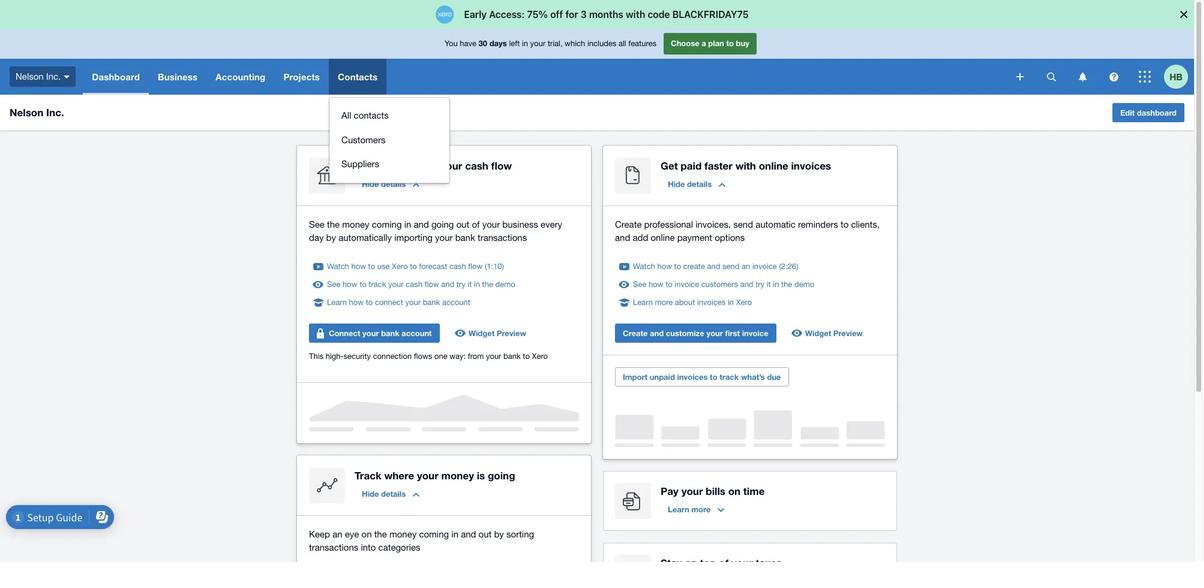 Task type: locate. For each thing, give the bounding box(es) containing it.
coming up categories on the left of the page
[[419, 530, 449, 540]]

2 widget preview from the left
[[805, 329, 863, 339]]

1 watch from the left
[[327, 262, 349, 271]]

money up categories on the left of the page
[[389, 530, 417, 540]]

1 widget from the left
[[469, 329, 495, 339]]

watch inside watch how to use xero to forecast cash flow (1:10) link
[[327, 262, 349, 271]]

1 horizontal spatial widget preview
[[805, 329, 863, 339]]

to left the what's
[[710, 373, 718, 382]]

forecast
[[419, 262, 447, 271]]

2 vertical spatial flow
[[425, 280, 439, 289]]

is
[[477, 470, 485, 483]]

1 vertical spatial coming
[[419, 530, 449, 540]]

accounting
[[216, 71, 266, 82]]

hide details button down paid on the top right of page
[[661, 175, 733, 194]]

about
[[675, 298, 695, 307]]

hide details for visibility
[[362, 179, 406, 189]]

xero inside watch how to use xero to forecast cash flow (1:10) link
[[392, 262, 408, 271]]

(2:26)
[[779, 262, 799, 271]]

0 horizontal spatial it
[[468, 280, 472, 289]]

0 vertical spatial flow
[[491, 160, 512, 172]]

hide details down where
[[362, 490, 406, 499]]

see how to track your cash flow and try it in the demo link
[[327, 279, 515, 291]]

widget preview
[[469, 329, 526, 339], [805, 329, 863, 339]]

0 vertical spatial invoice
[[753, 262, 777, 271]]

transactions down keep
[[309, 543, 358, 553]]

inc. inside nelson inc. popup button
[[46, 71, 61, 81]]

hide down track on the left bottom of page
[[362, 490, 379, 499]]

dialog
[[0, 0, 1203, 29]]

0 horizontal spatial transactions
[[309, 543, 358, 553]]

details down paid on the top right of page
[[687, 179, 712, 189]]

1 horizontal spatial transactions
[[478, 233, 527, 243]]

into
[[361, 543, 376, 553]]

(1:10)
[[485, 262, 504, 271]]

by inside keep an eye on the money coming in and out by sorting transactions into categories
[[494, 530, 504, 540]]

details down visibility
[[381, 179, 406, 189]]

1 horizontal spatial svg image
[[1047, 72, 1056, 81]]

30
[[479, 39, 487, 48]]

an left eye
[[333, 530, 342, 540]]

0 vertical spatial coming
[[372, 220, 402, 230]]

have
[[460, 39, 477, 48]]

an up see how to invoice customers and try it in the demo
[[742, 262, 750, 271]]

bank right from
[[504, 352, 521, 361]]

it down watch how to use xero to forecast cash flow (1:10) link
[[468, 280, 472, 289]]

connection
[[373, 352, 412, 361]]

by right day at left top
[[326, 233, 336, 243]]

2 it from the left
[[767, 280, 771, 289]]

where
[[384, 470, 414, 483]]

0 horizontal spatial learn
[[327, 298, 347, 307]]

choose
[[671, 39, 700, 48]]

track down use
[[369, 280, 386, 289]]

and right customers
[[740, 280, 754, 289]]

it right customers
[[767, 280, 771, 289]]

on right bills
[[728, 486, 741, 498]]

1 horizontal spatial track
[[720, 373, 739, 382]]

1 vertical spatial out
[[479, 530, 492, 540]]

demo down (2:26)
[[795, 280, 815, 289]]

0 horizontal spatial xero
[[392, 262, 408, 271]]

coming inside keep an eye on the money coming in and out by sorting transactions into categories
[[419, 530, 449, 540]]

on up into
[[362, 530, 372, 540]]

banking preview line graph image
[[309, 396, 579, 432]]

1 horizontal spatial demo
[[795, 280, 815, 289]]

how for use
[[351, 262, 366, 271]]

projects button
[[275, 59, 329, 95]]

1 horizontal spatial an
[[742, 262, 750, 271]]

demo
[[495, 280, 515, 289], [795, 280, 815, 289]]

more
[[655, 298, 673, 307], [692, 505, 711, 515]]

your right where
[[417, 470, 439, 483]]

1 vertical spatial transactions
[[309, 543, 358, 553]]

1 horizontal spatial xero
[[532, 352, 548, 361]]

bank
[[455, 233, 475, 243], [423, 298, 440, 307], [381, 329, 400, 339], [504, 352, 521, 361]]

dashboard link
[[83, 59, 149, 95]]

0 horizontal spatial online
[[651, 233, 675, 243]]

faster
[[705, 160, 733, 172]]

keep
[[309, 530, 330, 540]]

your right of
[[482, 220, 500, 230]]

1 horizontal spatial more
[[692, 505, 711, 515]]

1 horizontal spatial preview
[[834, 329, 863, 339]]

out left sorting
[[479, 530, 492, 540]]

2 horizontal spatial learn
[[668, 505, 689, 515]]

1 vertical spatial on
[[362, 530, 372, 540]]

learn more about invoices in xero link
[[633, 297, 752, 309]]

cash inside watch how to use xero to forecast cash flow (1:10) link
[[450, 262, 466, 271]]

options
[[715, 233, 745, 243]]

0 vertical spatial account
[[442, 298, 470, 307]]

track where your money is going
[[355, 470, 515, 483]]

hide details for paid
[[668, 179, 712, 189]]

online
[[759, 160, 789, 172], [651, 233, 675, 243]]

inc.
[[46, 71, 61, 81], [46, 106, 64, 119]]

to left clients,
[[841, 220, 849, 230]]

online down professional
[[651, 233, 675, 243]]

sorting
[[507, 530, 534, 540]]

the down (2:26)
[[781, 280, 792, 289]]

account inside button
[[402, 329, 432, 339]]

0 horizontal spatial by
[[326, 233, 336, 243]]

how for invoice
[[649, 280, 664, 289]]

hide details
[[362, 179, 406, 189], [668, 179, 712, 189], [362, 490, 406, 499]]

in inside 'you have 30 days left in your trial, which includes all features'
[[522, 39, 528, 48]]

more left about
[[655, 298, 673, 307]]

preview
[[497, 329, 526, 339], [834, 329, 863, 339]]

1 horizontal spatial widget
[[805, 329, 831, 339]]

import
[[623, 373, 648, 382]]

and left add
[[615, 233, 630, 243]]

see how to track your cash flow and try it in the demo
[[327, 280, 515, 289]]

1 vertical spatial create
[[623, 329, 648, 339]]

more inside button
[[692, 505, 711, 515]]

cash down watch how to use xero to forecast cash flow (1:10) link
[[406, 280, 422, 289]]

hide
[[362, 179, 379, 189], [668, 179, 685, 189], [362, 490, 379, 499]]

invoices
[[791, 160, 831, 172], [697, 298, 726, 307], [677, 373, 708, 382]]

the
[[327, 220, 340, 230], [482, 280, 493, 289], [781, 280, 792, 289], [374, 530, 387, 540]]

0 horizontal spatial account
[[402, 329, 432, 339]]

details for paid
[[687, 179, 712, 189]]

2 vertical spatial invoices
[[677, 373, 708, 382]]

send up options
[[734, 220, 753, 230]]

invoice right first
[[742, 329, 769, 339]]

and up importing
[[414, 220, 429, 230]]

details
[[381, 179, 406, 189], [687, 179, 712, 189], [381, 490, 406, 499]]

your right from
[[486, 352, 501, 361]]

1 vertical spatial send
[[723, 262, 740, 271]]

2 preview from the left
[[834, 329, 863, 339]]

invoice
[[753, 262, 777, 271], [675, 280, 699, 289], [742, 329, 769, 339]]

dashboard
[[1137, 108, 1177, 118]]

1 vertical spatial cash
[[450, 262, 466, 271]]

hide down paid on the top right of page
[[668, 179, 685, 189]]

bank down see how to track your cash flow and try it in the demo link
[[423, 298, 440, 307]]

0 vertical spatial nelson
[[16, 71, 44, 81]]

to inside banner
[[727, 39, 734, 48]]

xero inside learn more about invoices in xero link
[[736, 298, 752, 307]]

watch down automatically
[[327, 262, 349, 271]]

create up add
[[615, 220, 642, 230]]

1 horizontal spatial it
[[767, 280, 771, 289]]

automatic
[[756, 220, 796, 230]]

how for create
[[657, 262, 672, 271]]

send up see how to invoice customers and try it in the demo
[[723, 262, 740, 271]]

1 vertical spatial flow
[[468, 262, 483, 271]]

customers
[[702, 280, 738, 289]]

get
[[355, 160, 372, 172], [661, 160, 678, 172]]

banking icon image
[[309, 158, 345, 194]]

widget preview button for invoices
[[786, 324, 870, 343]]

0 horizontal spatial watch
[[327, 262, 349, 271]]

which
[[565, 39, 585, 48]]

0 horizontal spatial see
[[309, 220, 325, 230]]

security
[[344, 352, 371, 361]]

to left buy
[[727, 39, 734, 48]]

online right with
[[759, 160, 789, 172]]

widget preview for invoices
[[805, 329, 863, 339]]

see up connect at bottom left
[[327, 280, 341, 289]]

2 widget from the left
[[805, 329, 831, 339]]

your right importing
[[435, 233, 453, 243]]

how left create
[[657, 262, 672, 271]]

money inside see the money coming in and going out of your business every day by automatically importing your bank transactions
[[342, 220, 369, 230]]

create for create professional invoices, send automatic reminders to clients, and add online payment options
[[615, 220, 642, 230]]

details down where
[[381, 490, 406, 499]]

due
[[767, 373, 781, 382]]

2 watch from the left
[[633, 262, 655, 271]]

hide details button for where
[[355, 485, 427, 504]]

the inside see the money coming in and going out of your business every day by automatically importing your bank transactions
[[327, 220, 340, 230]]

1 horizontal spatial watch
[[633, 262, 655, 271]]

2 horizontal spatial see
[[633, 280, 647, 289]]

to right from
[[523, 352, 530, 361]]

going right the is
[[488, 470, 515, 483]]

to inside button
[[710, 373, 718, 382]]

all
[[619, 39, 626, 48]]

1 horizontal spatial flow
[[468, 262, 483, 271]]

coming up automatically
[[372, 220, 402, 230]]

by left sorting
[[494, 530, 504, 540]]

list box
[[330, 98, 450, 183]]

1 vertical spatial online
[[651, 233, 675, 243]]

0 vertical spatial on
[[728, 486, 741, 498]]

hide details button down visibility
[[355, 175, 427, 194]]

0 vertical spatial xero
[[392, 262, 408, 271]]

import unpaid invoices to track what's due button
[[615, 368, 789, 387]]

hide details button down where
[[355, 485, 427, 504]]

send inside watch how to create and send an invoice (2:26) link
[[723, 262, 740, 271]]

0 vertical spatial send
[[734, 220, 753, 230]]

0 horizontal spatial coming
[[372, 220, 402, 230]]

0 horizontal spatial widget preview
[[469, 329, 526, 339]]

bills icon image
[[615, 484, 651, 520]]

2 widget preview button from the left
[[786, 324, 870, 343]]

connect
[[375, 298, 403, 307]]

watch how to use xero to forecast cash flow (1:10)
[[327, 262, 504, 271]]

cash right forecast
[[450, 262, 466, 271]]

time
[[744, 486, 765, 498]]

suppliers link
[[330, 152, 450, 177]]

bank up connection
[[381, 329, 400, 339]]

more down pay your bills on time
[[692, 505, 711, 515]]

suppliers
[[342, 159, 379, 169]]

how up learn more about invoices in xero
[[649, 280, 664, 289]]

2 demo from the left
[[795, 280, 815, 289]]

svg image
[[1139, 71, 1151, 83], [1079, 72, 1087, 81], [1109, 72, 1118, 81], [1017, 73, 1024, 80]]

account up flows
[[402, 329, 432, 339]]

0 horizontal spatial more
[[655, 298, 673, 307]]

money left the is
[[441, 470, 474, 483]]

1 horizontal spatial try
[[756, 280, 765, 289]]

out left of
[[457, 220, 470, 230]]

invoices right unpaid
[[677, 373, 708, 382]]

try
[[457, 280, 466, 289], [756, 280, 765, 289]]

0 horizontal spatial out
[[457, 220, 470, 230]]

1 vertical spatial by
[[494, 530, 504, 540]]

try down watch how to use xero to forecast cash flow (1:10) link
[[457, 280, 466, 289]]

0 vertical spatial by
[[326, 233, 336, 243]]

create
[[615, 220, 642, 230], [623, 329, 648, 339]]

1 vertical spatial going
[[488, 470, 515, 483]]

0 horizontal spatial track
[[369, 280, 386, 289]]

connect your bank account button
[[309, 324, 440, 343]]

0 horizontal spatial going
[[432, 220, 454, 230]]

hide for visibility
[[362, 179, 379, 189]]

0 horizontal spatial demo
[[495, 280, 515, 289]]

1 horizontal spatial money
[[389, 530, 417, 540]]

flows
[[414, 352, 432, 361]]

see
[[309, 220, 325, 230], [327, 280, 341, 289], [633, 280, 647, 289]]

track left the what's
[[720, 373, 739, 382]]

watch
[[327, 262, 349, 271], [633, 262, 655, 271]]

1 horizontal spatial by
[[494, 530, 504, 540]]

1 vertical spatial money
[[441, 470, 474, 483]]

to up learn how to connect your bank account at the left of the page
[[360, 280, 367, 289]]

0 horizontal spatial widget preview button
[[449, 324, 534, 343]]

cash
[[465, 160, 488, 172], [450, 262, 466, 271], [406, 280, 422, 289]]

1 vertical spatial track
[[720, 373, 739, 382]]

0 horizontal spatial try
[[457, 280, 466, 289]]

the up automatically
[[327, 220, 340, 230]]

1 widget preview button from the left
[[449, 324, 534, 343]]

0 vertical spatial nelson inc.
[[16, 71, 61, 81]]

2 vertical spatial cash
[[406, 280, 422, 289]]

1 get from the left
[[355, 160, 372, 172]]

try right customers
[[756, 280, 765, 289]]

watch down add
[[633, 262, 655, 271]]

invoices down customers
[[697, 298, 726, 307]]

1 vertical spatial an
[[333, 530, 342, 540]]

0 horizontal spatial get
[[355, 160, 372, 172]]

bank down of
[[455, 233, 475, 243]]

and
[[414, 220, 429, 230], [615, 233, 630, 243], [707, 262, 720, 271], [441, 280, 454, 289], [740, 280, 754, 289], [650, 329, 664, 339], [461, 530, 476, 540]]

create inside create professional invoices, send automatic reminders to clients, and add online payment options
[[615, 220, 642, 230]]

0 horizontal spatial on
[[362, 530, 372, 540]]

1 horizontal spatial widget preview button
[[786, 324, 870, 343]]

1 vertical spatial more
[[692, 505, 711, 515]]

left
[[509, 39, 520, 48]]

you
[[445, 39, 458, 48]]

1 vertical spatial inc.
[[46, 106, 64, 119]]

out inside see the money coming in and going out of your business every day by automatically importing your bank transactions
[[457, 220, 470, 230]]

create inside button
[[623, 329, 648, 339]]

keep an eye on the money coming in and out by sorting transactions into categories
[[309, 530, 534, 553]]

learn up connect at bottom left
[[327, 298, 347, 307]]

online inside create professional invoices, send automatic reminders to clients, and add online payment options
[[651, 233, 675, 243]]

2 horizontal spatial money
[[441, 470, 474, 483]]

you have 30 days left in your trial, which includes all features
[[445, 39, 657, 48]]

0 vertical spatial inc.
[[46, 71, 61, 81]]

list box containing all contacts
[[330, 98, 450, 183]]

coming
[[372, 220, 402, 230], [419, 530, 449, 540]]

0 vertical spatial out
[[457, 220, 470, 230]]

on inside keep an eye on the money coming in and out by sorting transactions into categories
[[362, 530, 372, 540]]

learn down pay
[[668, 505, 689, 515]]

learn for get paid faster with online invoices
[[633, 298, 653, 307]]

1 horizontal spatial out
[[479, 530, 492, 540]]

learn left about
[[633, 298, 653, 307]]

navigation containing dashboard
[[83, 59, 1008, 183]]

0 vertical spatial money
[[342, 220, 369, 230]]

what's
[[741, 373, 765, 382]]

in
[[522, 39, 528, 48], [404, 220, 411, 230], [474, 280, 480, 289], [773, 280, 779, 289], [728, 298, 734, 307], [452, 530, 459, 540]]

going inside see the money coming in and going out of your business every day by automatically importing your bank transactions
[[432, 220, 454, 230]]

transactions down business
[[478, 233, 527, 243]]

0 vertical spatial going
[[432, 220, 454, 230]]

get left paid on the top right of page
[[661, 160, 678, 172]]

2 get from the left
[[661, 160, 678, 172]]

nelson inc.
[[16, 71, 61, 81], [10, 106, 64, 119]]

0 vertical spatial create
[[615, 220, 642, 230]]

by
[[326, 233, 336, 243], [494, 530, 504, 540]]

hide details down suppliers link
[[362, 179, 406, 189]]

your right connect at bottom left
[[363, 329, 379, 339]]

widget for invoices
[[805, 329, 831, 339]]

svg image inside nelson inc. popup button
[[64, 75, 70, 78]]

1 horizontal spatial see
[[327, 280, 341, 289]]

watch inside watch how to create and send an invoice (2:26) link
[[633, 262, 655, 271]]

transactions inside see the money coming in and going out of your business every day by automatically importing your bank transactions
[[478, 233, 527, 243]]

hide details down paid on the top right of page
[[668, 179, 712, 189]]

demo down (1:10)
[[495, 280, 515, 289]]

see down add
[[633, 280, 647, 289]]

0 horizontal spatial an
[[333, 530, 342, 540]]

1 horizontal spatial get
[[661, 160, 678, 172]]

account down see how to track your cash flow and try it in the demo link
[[442, 298, 470, 307]]

how left use
[[351, 262, 366, 271]]

transactions
[[478, 233, 527, 243], [309, 543, 358, 553]]

and inside button
[[650, 329, 664, 339]]

1 horizontal spatial coming
[[419, 530, 449, 540]]

how up connect at bottom left
[[343, 280, 357, 289]]

features
[[629, 39, 657, 48]]

0 vertical spatial transactions
[[478, 233, 527, 243]]

svg image
[[1047, 72, 1056, 81], [64, 75, 70, 78]]

and left sorting
[[461, 530, 476, 540]]

1 vertical spatial xero
[[736, 298, 752, 307]]

0 vertical spatial more
[[655, 298, 673, 307]]

the up into
[[374, 530, 387, 540]]

first
[[725, 329, 740, 339]]

0 horizontal spatial flow
[[425, 280, 439, 289]]

hide down suppliers
[[362, 179, 379, 189]]

2 vertical spatial money
[[389, 530, 417, 540]]

2 horizontal spatial flow
[[491, 160, 512, 172]]

to inside create professional invoices, send automatic reminders to clients, and add online payment options
[[841, 220, 849, 230]]

money
[[342, 220, 369, 230], [441, 470, 474, 483], [389, 530, 417, 540]]

1 demo from the left
[[495, 280, 515, 289]]

invoice up about
[[675, 280, 699, 289]]

your inside 'you have 30 days left in your trial, which includes all features'
[[530, 39, 546, 48]]

create up import
[[623, 329, 648, 339]]

1 horizontal spatial online
[[759, 160, 789, 172]]

going up importing
[[432, 220, 454, 230]]

1 vertical spatial account
[[402, 329, 432, 339]]

learn how to connect your bank account
[[327, 298, 470, 307]]

2 vertical spatial invoice
[[742, 329, 769, 339]]

money up automatically
[[342, 220, 369, 230]]

1 preview from the left
[[497, 329, 526, 339]]

1 vertical spatial invoices
[[697, 298, 726, 307]]

hide details button
[[355, 175, 427, 194], [661, 175, 733, 194], [355, 485, 427, 504]]

1 widget preview from the left
[[469, 329, 526, 339]]

and inside see the money coming in and going out of your business every day by automatically importing your bank transactions
[[414, 220, 429, 230]]

in inside see the money coming in and going out of your business every day by automatically importing your bank transactions
[[404, 220, 411, 230]]

banner
[[0, 29, 1194, 183]]

0 horizontal spatial widget
[[469, 329, 495, 339]]

navigation
[[83, 59, 1008, 183]]

group containing all contacts
[[330, 98, 450, 183]]

going
[[432, 220, 454, 230], [488, 470, 515, 483]]

cash right "over"
[[465, 160, 488, 172]]

group
[[330, 98, 450, 183]]

learn for get visibility over your cash flow
[[327, 298, 347, 307]]



Task type: describe. For each thing, give the bounding box(es) containing it.
your up learn how to connect your bank account at the left of the page
[[388, 280, 404, 289]]

learn more
[[668, 505, 711, 515]]

hide details button for paid
[[661, 175, 733, 194]]

watch for get visibility over your cash flow
[[327, 262, 349, 271]]

this high-security connection flows one way: from your bank to xero
[[309, 352, 548, 361]]

1 vertical spatial nelson
[[10, 106, 43, 119]]

widget preview button for flow
[[449, 324, 534, 343]]

connect
[[329, 329, 360, 339]]

contacts button
[[329, 59, 387, 95]]

business button
[[149, 59, 207, 95]]

see how to invoice customers and try it in the demo link
[[633, 279, 815, 291]]

watch how to create and send an invoice (2:26)
[[633, 262, 799, 271]]

importing
[[394, 233, 433, 243]]

1 vertical spatial invoice
[[675, 280, 699, 289]]

all
[[342, 110, 351, 121]]

customize
[[666, 329, 705, 339]]

track
[[355, 470, 382, 483]]

out inside keep an eye on the money coming in and out by sorting transactions into categories
[[479, 530, 492, 540]]

unpaid
[[650, 373, 675, 382]]

widget preview for flow
[[469, 329, 526, 339]]

the inside keep an eye on the money coming in and out by sorting transactions into categories
[[374, 530, 387, 540]]

way:
[[450, 352, 466, 361]]

cash inside see how to track your cash flow and try it in the demo link
[[406, 280, 422, 289]]

the down (1:10)
[[482, 280, 493, 289]]

banner containing hb
[[0, 29, 1194, 183]]

use
[[377, 262, 390, 271]]

see inside see the money coming in and going out of your business every day by automatically importing your bank transactions
[[309, 220, 325, 230]]

send inside create professional invoices, send automatic reminders to clients, and add online payment options
[[734, 220, 753, 230]]

widget for flow
[[469, 329, 495, 339]]

plan
[[708, 39, 724, 48]]

to left create
[[674, 262, 681, 271]]

coming inside see the money coming in and going out of your business every day by automatically importing your bank transactions
[[372, 220, 402, 230]]

1 vertical spatial nelson inc.
[[10, 106, 64, 119]]

preview for get paid faster with online invoices
[[834, 329, 863, 339]]

in inside keep an eye on the money coming in and out by sorting transactions into categories
[[452, 530, 459, 540]]

flow inside see how to track your cash flow and try it in the demo link
[[425, 280, 439, 289]]

bank inside see the money coming in and going out of your business every day by automatically importing your bank transactions
[[455, 233, 475, 243]]

track inside button
[[720, 373, 739, 382]]

hide details button for visibility
[[355, 175, 427, 194]]

1 horizontal spatial account
[[442, 298, 470, 307]]

create professional invoices, send automatic reminders to clients, and add online payment options
[[615, 220, 880, 243]]

business
[[158, 71, 198, 82]]

your down see how to track your cash flow and try it in the demo link
[[405, 298, 421, 307]]

1 try from the left
[[457, 280, 466, 289]]

edit
[[1120, 108, 1135, 118]]

this
[[309, 352, 324, 361]]

to left connect
[[366, 298, 373, 307]]

pay
[[661, 486, 679, 498]]

business
[[503, 220, 538, 230]]

one
[[435, 352, 448, 361]]

a
[[702, 39, 706, 48]]

get for get paid faster with online invoices
[[661, 160, 678, 172]]

create and customize your first invoice button
[[615, 324, 776, 343]]

0 vertical spatial cash
[[465, 160, 488, 172]]

preview for get visibility over your cash flow
[[497, 329, 526, 339]]

to up see how to track your cash flow and try it in the demo
[[410, 262, 417, 271]]

payment
[[677, 233, 712, 243]]

pay your bills on time
[[661, 486, 765, 498]]

contacts
[[354, 110, 389, 121]]

high-
[[326, 352, 344, 361]]

learn inside button
[[668, 505, 689, 515]]

add
[[633, 233, 648, 243]]

edit dashboard button
[[1113, 103, 1185, 122]]

by inside see the money coming in and going out of your business every day by automatically importing your bank transactions
[[326, 233, 336, 243]]

1 horizontal spatial going
[[488, 470, 515, 483]]

and down forecast
[[441, 280, 454, 289]]

learn more button
[[661, 501, 732, 520]]

hide for where
[[362, 490, 379, 499]]

get for get visibility over your cash flow
[[355, 160, 372, 172]]

0 vertical spatial track
[[369, 280, 386, 289]]

invoice inside button
[[742, 329, 769, 339]]

invoices preview bar graph image
[[615, 411, 885, 448]]

invoices icon image
[[615, 158, 651, 194]]

see for get paid faster with online invoices
[[633, 280, 647, 289]]

hb button
[[1164, 59, 1194, 95]]

see how to invoice customers and try it in the demo
[[633, 280, 815, 289]]

bank inside button
[[381, 329, 400, 339]]

from
[[468, 352, 484, 361]]

trial,
[[548, 39, 563, 48]]

and up customers
[[707, 262, 720, 271]]

buy
[[736, 39, 750, 48]]

accounting button
[[207, 59, 275, 95]]

visibility
[[375, 160, 414, 172]]

invoices,
[[696, 220, 731, 230]]

your right "over"
[[441, 160, 462, 172]]

an inside keep an eye on the money coming in and out by sorting transactions into categories
[[333, 530, 342, 540]]

0 vertical spatial an
[[742, 262, 750, 271]]

details for where
[[381, 490, 406, 499]]

to up learn more about invoices in xero
[[666, 280, 673, 289]]

bills
[[706, 486, 726, 498]]

0 vertical spatial invoices
[[791, 160, 831, 172]]

and inside keep an eye on the money coming in and out by sorting transactions into categories
[[461, 530, 476, 540]]

all contacts
[[342, 110, 389, 121]]

choose a plan to buy
[[671, 39, 750, 48]]

customers
[[342, 135, 386, 145]]

with
[[736, 160, 756, 172]]

on for time
[[728, 486, 741, 498]]

details for visibility
[[381, 179, 406, 189]]

your up the learn more
[[682, 486, 703, 498]]

your left first
[[707, 329, 723, 339]]

2 try from the left
[[756, 280, 765, 289]]

hide for paid
[[668, 179, 685, 189]]

see the money coming in and going out of your business every day by automatically importing your bank transactions
[[309, 220, 562, 243]]

edit dashboard
[[1120, 108, 1177, 118]]

watch how to create and send an invoice (2:26) link
[[633, 261, 799, 273]]

projects
[[284, 71, 320, 82]]

days
[[490, 39, 507, 48]]

track money icon image
[[309, 468, 345, 504]]

flow inside watch how to use xero to forecast cash flow (1:10) link
[[468, 262, 483, 271]]

2 vertical spatial xero
[[532, 352, 548, 361]]

to left use
[[368, 262, 375, 271]]

invoices inside button
[[677, 373, 708, 382]]

nelson inc. inside popup button
[[16, 71, 61, 81]]

nelson inc. button
[[0, 59, 83, 95]]

how for connect
[[349, 298, 364, 307]]

nelson inside popup button
[[16, 71, 44, 81]]

more for learn more
[[692, 505, 711, 515]]

more for learn more about invoices in xero
[[655, 298, 673, 307]]

professional
[[644, 220, 693, 230]]

includes
[[588, 39, 617, 48]]

0 vertical spatial online
[[759, 160, 789, 172]]

hide details for where
[[362, 490, 406, 499]]

how for track
[[343, 280, 357, 289]]

of
[[472, 220, 480, 230]]

money inside keep an eye on the money coming in and out by sorting transactions into categories
[[389, 530, 417, 540]]

and inside create professional invoices, send automatic reminders to clients, and add online payment options
[[615, 233, 630, 243]]

paid
[[681, 160, 702, 172]]

watch for get paid faster with online invoices
[[633, 262, 655, 271]]

on for the
[[362, 530, 372, 540]]

every
[[541, 220, 562, 230]]

clients,
[[851, 220, 880, 230]]

see for get visibility over your cash flow
[[327, 280, 341, 289]]

hb
[[1170, 71, 1183, 82]]

create for create and customize your first invoice
[[623, 329, 648, 339]]

1 it from the left
[[468, 280, 472, 289]]

get visibility over your cash flow
[[355, 160, 512, 172]]

dashboard
[[92, 71, 140, 82]]

transactions inside keep an eye on the money coming in and out by sorting transactions into categories
[[309, 543, 358, 553]]

over
[[417, 160, 438, 172]]

create
[[683, 262, 705, 271]]

automatically
[[339, 233, 392, 243]]

get paid faster with online invoices
[[661, 160, 831, 172]]

categories
[[378, 543, 420, 553]]



Task type: vqa. For each thing, say whether or not it's contained in the screenshot.
Get related to Get visibility over your cash flow
yes



